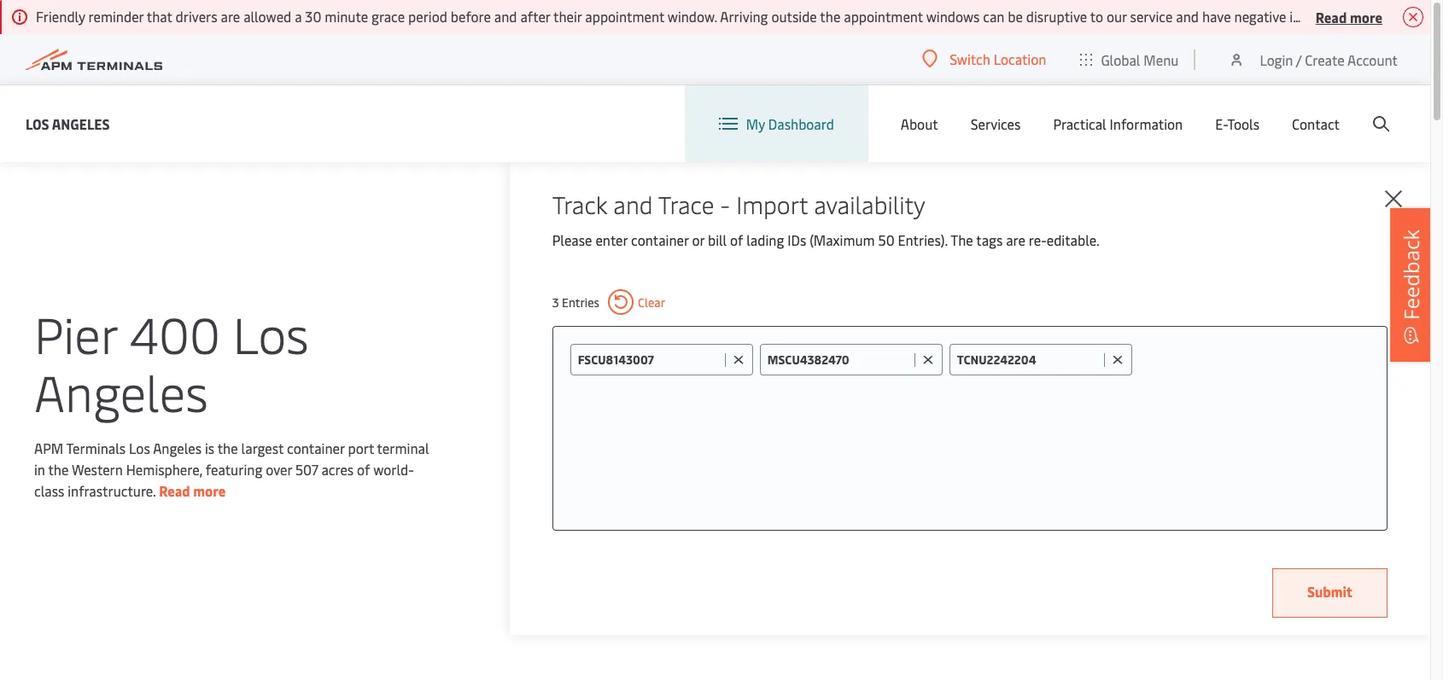 Task type: vqa. For each thing, say whether or not it's contained in the screenshot.
Close alert icon
yes



Task type: locate. For each thing, give the bounding box(es) containing it.
of
[[730, 231, 743, 249], [357, 460, 370, 479]]

are left re-
[[1006, 231, 1026, 249]]

1 horizontal spatial entered id text field
[[957, 352, 1100, 368]]

0 vertical spatial los
[[26, 114, 49, 133]]

are left allowed
[[221, 7, 240, 26]]

0 vertical spatial more
[[1350, 7, 1383, 26]]

0 horizontal spatial read more
[[159, 481, 226, 500]]

1 vertical spatial read more
[[159, 481, 226, 500]]

0 vertical spatial read more
[[1316, 7, 1383, 26]]

3
[[552, 294, 559, 310]]

is
[[205, 439, 214, 457]]

submit
[[1308, 582, 1353, 601]]

1 vertical spatial read
[[159, 481, 190, 500]]

read more down hemisphere,
[[159, 481, 226, 500]]

entries).
[[898, 231, 948, 249]]

more down featuring
[[193, 481, 226, 500]]

0 horizontal spatial container
[[287, 439, 345, 457]]

1 horizontal spatial read more
[[1316, 7, 1383, 26]]

e-
[[1216, 114, 1228, 133]]

1 horizontal spatial appointment
[[844, 7, 923, 26]]

the right outside
[[820, 7, 841, 26]]

and left have
[[1176, 7, 1199, 26]]

appointment
[[585, 7, 664, 26], [844, 7, 923, 26]]

before
[[451, 7, 491, 26]]

switch location
[[950, 50, 1047, 68]]

0 vertical spatial container
[[631, 231, 689, 249]]

container
[[631, 231, 689, 249], [287, 439, 345, 457]]

1 horizontal spatial more
[[1350, 7, 1383, 26]]

1 vertical spatial more
[[193, 481, 226, 500]]

(maximum
[[810, 231, 875, 249]]

drivers
[[176, 7, 217, 26], [1361, 7, 1403, 26]]

angeles for terminals
[[153, 439, 202, 457]]

2 horizontal spatial los
[[233, 299, 309, 367]]

1 horizontal spatial read
[[1316, 7, 1347, 26]]

angeles
[[52, 114, 110, 133], [34, 357, 208, 425], [153, 439, 202, 457]]

more inside button
[[1350, 7, 1383, 26]]

drivers left the close alert image
[[1361, 7, 1403, 26]]

and
[[494, 7, 517, 26], [1176, 7, 1199, 26], [613, 188, 653, 220]]

container up 507 on the left of page
[[287, 439, 345, 457]]

0 horizontal spatial entered id text field
[[768, 352, 910, 368]]

our
[[1107, 7, 1127, 26]]

2 drivers from the left
[[1361, 7, 1403, 26]]

tools
[[1228, 114, 1260, 133]]

login
[[1260, 50, 1293, 69]]

their
[[553, 7, 582, 26]]

the
[[951, 231, 973, 249]]

hemisphere,
[[126, 460, 202, 479]]

ids
[[788, 231, 806, 249]]

allowed
[[244, 7, 291, 26]]

my
[[746, 114, 765, 133]]

1 vertical spatial los
[[233, 299, 309, 367]]

global menu button
[[1064, 34, 1196, 85]]

the
[[820, 7, 841, 26], [218, 439, 238, 457], [48, 460, 69, 479]]

clear
[[638, 294, 665, 310]]

container left or
[[631, 231, 689, 249]]

bill
[[708, 231, 727, 249]]

more
[[1350, 7, 1383, 26], [193, 481, 226, 500]]

the right is
[[218, 439, 238, 457]]

1 vertical spatial of
[[357, 460, 370, 479]]

los inside apm terminals los angeles is the largest container port terminal in the western hemisphere, featuring over 507 acres of world- class infrastructure.
[[129, 439, 150, 457]]

account
[[1348, 50, 1398, 69]]

0 horizontal spatial the
[[48, 460, 69, 479]]

are
[[221, 7, 240, 26], [1006, 231, 1026, 249]]

global
[[1101, 50, 1141, 69]]

2 vertical spatial los
[[129, 439, 150, 457]]

0 horizontal spatial of
[[357, 460, 370, 479]]

los angeles link
[[26, 113, 110, 135]]

window.
[[668, 7, 717, 26]]

read more for read more button
[[1316, 7, 1383, 26]]

editable.
[[1047, 231, 1100, 249]]

the right in
[[48, 460, 69, 479]]

0 vertical spatial are
[[221, 7, 240, 26]]

read more button
[[1316, 6, 1383, 27]]

import
[[736, 188, 808, 220]]

1 horizontal spatial los
[[129, 439, 150, 457]]

track
[[552, 188, 607, 220]]

2 vertical spatial angeles
[[153, 439, 202, 457]]

disruptive
[[1026, 7, 1087, 26]]

1 horizontal spatial the
[[218, 439, 238, 457]]

service
[[1130, 7, 1173, 26]]

appointment right "their"
[[585, 7, 664, 26]]

50
[[878, 231, 895, 249]]

los
[[26, 114, 49, 133], [233, 299, 309, 367], [129, 439, 150, 457]]

1 vertical spatial angeles
[[34, 357, 208, 425]]

0 horizontal spatial are
[[221, 7, 240, 26]]

information
[[1110, 114, 1183, 133]]

container inside apm terminals los angeles is the largest container port terminal in the western hemisphere, featuring over 507 acres of world- class infrastructure.
[[287, 439, 345, 457]]

and up enter
[[613, 188, 653, 220]]

more up account
[[1350, 7, 1383, 26]]

1 appointment from the left
[[585, 7, 664, 26]]

angeles inside pier 400 los angeles
[[34, 357, 208, 425]]

read more link
[[159, 481, 226, 500]]

read more up login / create account at the top
[[1316, 7, 1383, 26]]

1 vertical spatial container
[[287, 439, 345, 457]]

2 horizontal spatial and
[[1176, 7, 1199, 26]]

of down 'port' at bottom left
[[357, 460, 370, 479]]

switch location button
[[923, 50, 1047, 68]]

0 horizontal spatial read
[[159, 481, 190, 500]]

los for pier 400 los angeles
[[233, 299, 309, 367]]

0 horizontal spatial more
[[193, 481, 226, 500]]

3 entries
[[552, 294, 600, 310]]

0 horizontal spatial appointment
[[585, 7, 664, 26]]

angeles inside apm terminals los angeles is the largest container port terminal in the western hemisphere, featuring over 507 acres of world- class infrastructure.
[[153, 439, 202, 457]]

los inside pier 400 los angeles
[[233, 299, 309, 367]]

0 vertical spatial angeles
[[52, 114, 110, 133]]

1 horizontal spatial drivers
[[1361, 7, 1403, 26]]

global menu
[[1101, 50, 1179, 69]]

of right bill
[[730, 231, 743, 249]]

be
[[1008, 7, 1023, 26]]

0 vertical spatial the
[[820, 7, 841, 26]]

appointment left windows
[[844, 7, 923, 26]]

read more for read more link
[[159, 481, 226, 500]]

create
[[1305, 50, 1345, 69]]

read inside button
[[1316, 7, 1347, 26]]

reminder
[[88, 7, 144, 26]]

over
[[266, 460, 292, 479]]

la secondary image
[[80, 435, 379, 681]]

have
[[1202, 7, 1231, 26]]

lading
[[747, 231, 784, 249]]

1 horizontal spatial container
[[631, 231, 689, 249]]

read up login / create account at the top
[[1316, 7, 1347, 26]]

featuring
[[206, 460, 262, 479]]

0 vertical spatial of
[[730, 231, 743, 249]]

who
[[1406, 7, 1432, 26]]

pier
[[34, 299, 117, 367]]

1 horizontal spatial are
[[1006, 231, 1026, 249]]

los for apm terminals los angeles is the largest container port terminal in the western hemisphere, featuring over 507 acres of world- class infrastructure.
[[129, 439, 150, 457]]

minute
[[325, 7, 368, 26]]

Entered ID text field
[[768, 352, 910, 368], [957, 352, 1100, 368]]

port
[[348, 439, 374, 457]]

angeles for 400
[[34, 357, 208, 425]]

drivers right that
[[176, 7, 217, 26]]

negative
[[1235, 7, 1287, 26]]

0 horizontal spatial drivers
[[176, 7, 217, 26]]

and left after
[[494, 7, 517, 26]]

0 vertical spatial read
[[1316, 7, 1347, 26]]

read down hemisphere,
[[159, 481, 190, 500]]

read more
[[1316, 7, 1383, 26], [159, 481, 226, 500]]



Task type: describe. For each thing, give the bounding box(es) containing it.
contact
[[1292, 114, 1340, 133]]

apm terminals los angeles is the largest container port terminal in the western hemisphere, featuring over 507 acres of world- class infrastructure.
[[34, 439, 429, 500]]

to
[[1090, 7, 1103, 26]]

1 vertical spatial are
[[1006, 231, 1026, 249]]

services button
[[971, 85, 1021, 162]]

impacts
[[1290, 7, 1339, 26]]

e-tools button
[[1216, 85, 1260, 162]]

clear button
[[608, 290, 665, 315]]

1 horizontal spatial of
[[730, 231, 743, 249]]

2 vertical spatial the
[[48, 460, 69, 479]]

grace
[[372, 7, 405, 26]]

acres
[[322, 460, 354, 479]]

1 entered id text field from the left
[[768, 352, 910, 368]]

practical information
[[1053, 114, 1183, 133]]

close alert image
[[1403, 7, 1424, 27]]

login / create account link
[[1229, 34, 1398, 85]]

2 horizontal spatial the
[[820, 7, 841, 26]]

2 appointment from the left
[[844, 7, 923, 26]]

after
[[520, 7, 550, 26]]

apm
[[34, 439, 63, 457]]

entries
[[562, 294, 600, 310]]

class
[[34, 481, 64, 500]]

a
[[295, 7, 302, 26]]

507
[[295, 460, 318, 479]]

2 entered id text field from the left
[[957, 352, 1100, 368]]

windows
[[926, 7, 980, 26]]

1 drivers from the left
[[176, 7, 217, 26]]

track and trace - import availability
[[552, 188, 926, 220]]

period
[[408, 7, 447, 26]]

services
[[971, 114, 1021, 133]]

Entered ID text field
[[578, 352, 721, 368]]

of inside apm terminals los angeles is the largest container port terminal in the western hemisphere, featuring over 507 acres of world- class infrastructure.
[[357, 460, 370, 479]]

switch
[[950, 50, 991, 68]]

e-tools
[[1216, 114, 1260, 133]]

outside
[[772, 7, 817, 26]]

feedback
[[1397, 229, 1425, 320]]

western
[[72, 460, 123, 479]]

please
[[552, 231, 592, 249]]

submit button
[[1273, 569, 1388, 618]]

pier 400 los angeles
[[34, 299, 309, 425]]

more for read more link
[[193, 481, 226, 500]]

dashboard
[[768, 114, 834, 133]]

about button
[[901, 85, 938, 162]]

largest
[[241, 439, 284, 457]]

0 horizontal spatial and
[[494, 7, 517, 26]]

on
[[1342, 7, 1357, 26]]

contact button
[[1292, 85, 1340, 162]]

please enter container or bill of lading ids (maximum 50 entries). the tags are re-editable.
[[552, 231, 1100, 249]]

/
[[1296, 50, 1302, 69]]

trace
[[658, 188, 714, 220]]

friendly
[[36, 7, 85, 26]]

practical information button
[[1053, 85, 1183, 162]]

location
[[994, 50, 1047, 68]]

ar
[[1435, 7, 1443, 26]]

los angeles
[[26, 114, 110, 133]]

400
[[130, 299, 220, 367]]

1 horizontal spatial and
[[613, 188, 653, 220]]

login / create account
[[1260, 50, 1398, 69]]

read for read more button
[[1316, 7, 1347, 26]]

friendly reminder that drivers are allowed a 30 minute grace period before and after their appointment window. arriving outside the appointment windows can be disruptive to our service and have negative impacts on drivers who ar
[[36, 7, 1443, 26]]

more for read more button
[[1350, 7, 1383, 26]]

about
[[901, 114, 938, 133]]

that
[[147, 7, 172, 26]]

re-
[[1029, 231, 1047, 249]]

menu
[[1144, 50, 1179, 69]]

read for read more link
[[159, 481, 190, 500]]

1 vertical spatial the
[[218, 439, 238, 457]]

in
[[34, 460, 45, 479]]

world-
[[373, 460, 414, 479]]

-
[[720, 188, 730, 220]]

0 horizontal spatial los
[[26, 114, 49, 133]]

30
[[305, 7, 321, 26]]

availability
[[814, 188, 926, 220]]

infrastructure.
[[68, 481, 156, 500]]

feedback button
[[1390, 208, 1433, 362]]

terminal
[[377, 439, 429, 457]]

my dashboard button
[[719, 85, 834, 162]]

my dashboard
[[746, 114, 834, 133]]

tags
[[976, 231, 1003, 249]]

or
[[692, 231, 705, 249]]

arriving
[[720, 7, 768, 26]]



